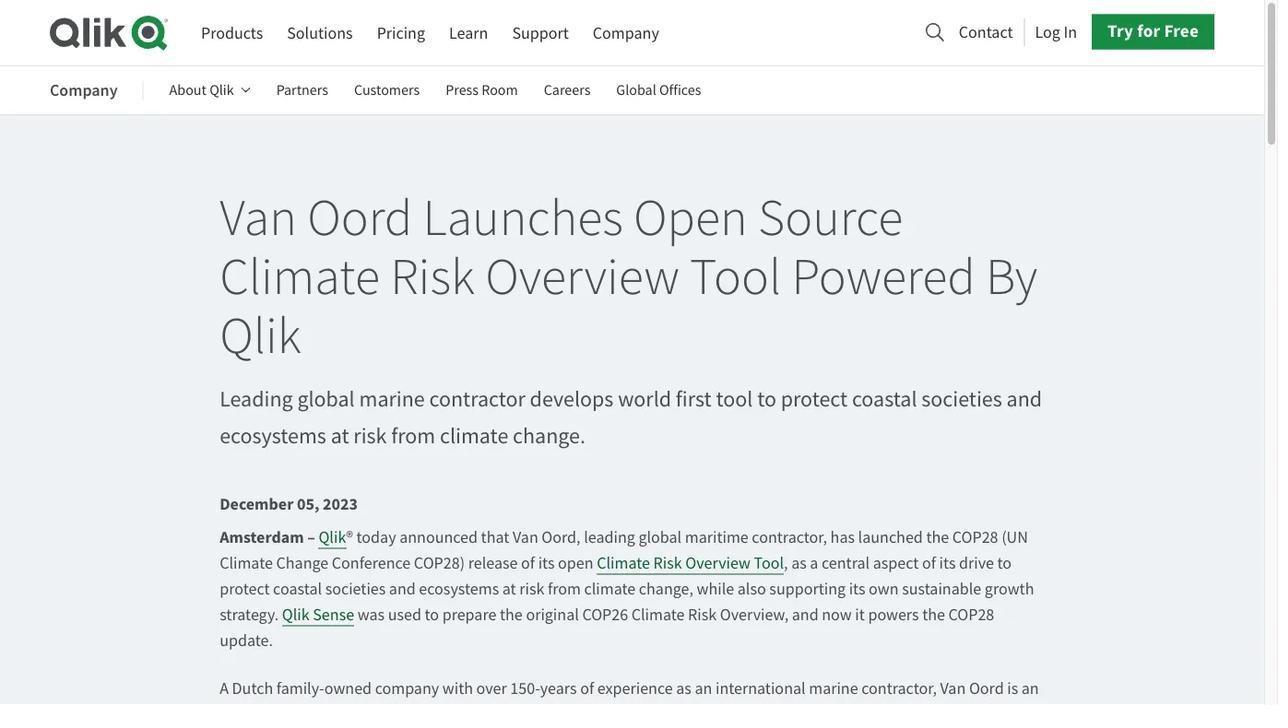 Task type: vqa. For each thing, say whether or not it's contained in the screenshot.
the Please
no



Task type: describe. For each thing, give the bounding box(es) containing it.
a
[[810, 553, 819, 574]]

climate risk overview tool
[[597, 553, 784, 574]]

its inside ® today announced that van oord, leading global maritime contractor, has launched the cop28 (un climate change conference cop28) release of its open
[[538, 553, 555, 574]]

source
[[758, 186, 903, 251]]

of inside ® today announced that van oord, leading global maritime contractor, has launched the cop28 (un climate change conference cop28) release of its open
[[521, 553, 535, 574]]

for
[[1138, 19, 1161, 43]]

1 horizontal spatial overview
[[686, 553, 751, 574]]

is
[[1008, 679, 1019, 700]]

company for company menu bar
[[50, 79, 118, 102]]

qlik link
[[319, 527, 346, 549]]

as inside a dutch family-owned company with over 150-years of experience as an international marine contractor, van oord is an expert in dredging, marine construction, offshore wind, offshore infrastructure and infrastructure in the netherlands
[[676, 679, 692, 700]]

customers link
[[354, 68, 420, 113]]

family-
[[277, 679, 324, 700]]

tool
[[716, 385, 753, 413]]

global offices
[[617, 81, 701, 100]]

ecosystems for leading global marine contractor develops world first tool to protect coastal societies and ecosystems at risk from climate change.
[[220, 422, 326, 450]]

try for free link
[[1092, 14, 1215, 49]]

climate inside ® today announced that van oord, leading global maritime contractor, has launched the cop28 (un climate change conference cop28) release of its open
[[220, 553, 273, 574]]

about qlik
[[169, 81, 234, 100]]

protect for leading global marine contractor develops world first tool to protect coastal societies and ecosystems at risk from climate change.
[[781, 385, 848, 413]]

ecosystems for , as a central aspect of its drive to protect coastal societies and ecosystems at risk from climate change, while also supporting its own sustainable growth strategy.
[[419, 579, 499, 600]]

cop28 inside was used to prepare the original cop26 climate risk overview, and now it powers the cop28 update.
[[949, 605, 995, 626]]

societies for , as a central aspect of its drive to protect coastal societies and ecosystems at risk from climate change, while also supporting its own sustainable growth strategy.
[[325, 579, 386, 600]]

oord,
[[542, 527, 581, 548]]

about qlik link
[[169, 68, 251, 113]]

at for change.
[[331, 422, 349, 450]]

learn
[[449, 22, 488, 43]]

central
[[822, 553, 870, 574]]

own
[[869, 579, 899, 600]]

global inside 'leading global marine contractor develops world first tool to protect coastal societies and ecosystems at risk from climate change.'
[[297, 385, 355, 413]]

contractor, inside ® today announced that van oord, leading global maritime contractor, has launched the cop28 (un climate change conference cop28) release of its open
[[752, 527, 827, 548]]

change,
[[639, 579, 694, 600]]

update.
[[220, 631, 273, 652]]

december 05, 2023
[[220, 494, 358, 516]]

products
[[201, 22, 263, 43]]

company menu bar
[[50, 68, 727, 113]]

climate inside "van oord launches open source climate risk overview tool powered by qlik"
[[220, 245, 380, 310]]

and inside was used to prepare the original cop26 climate risk overview, and now it powers the cop28 update.
[[792, 605, 819, 626]]

leading
[[220, 385, 293, 413]]

® today announced that van oord, leading global maritime contractor, has launched the cop28 (un climate change conference cop28) release of its open
[[220, 527, 1028, 574]]

contractor, inside a dutch family-owned company with over 150-years of experience as an international marine contractor, van oord is an expert in dredging, marine construction, offshore wind, offshore infrastructure and infrastructure in the netherlands
[[862, 679, 937, 700]]

press room link
[[446, 68, 518, 113]]

and inside a dutch family-owned company with over 150-years of experience as an international marine contractor, van oord is an expert in dredging, marine construction, offshore wind, offshore infrastructure and infrastructure in the netherlands
[[762, 704, 789, 706]]

to for tool
[[757, 385, 777, 413]]

try
[[1108, 19, 1134, 43]]

1 an from the left
[[695, 679, 712, 700]]

qlik inside amsterdam – qlik
[[319, 527, 346, 548]]

tool inside "van oord launches open source climate risk overview tool powered by qlik"
[[690, 245, 782, 310]]

global inside ® today announced that van oord, leading global maritime contractor, has launched the cop28 (un climate change conference cop28) release of its open
[[639, 527, 682, 548]]

was used to prepare the original cop26 climate risk overview, and now it powers the cop28 update.
[[220, 605, 995, 652]]

1 infrastructure from the left
[[664, 704, 759, 706]]

pricing link
[[377, 16, 425, 50]]

sustainable
[[902, 579, 982, 600]]

used
[[388, 605, 421, 626]]

risk inside was used to prepare the original cop26 climate risk overview, and now it powers the cop28 update.
[[688, 605, 717, 626]]

owned
[[324, 679, 372, 700]]

prepare
[[442, 605, 497, 626]]

, as a central aspect of its drive to protect coastal societies and ecosystems at risk from climate change, while also supporting its own sustainable growth strategy.
[[220, 553, 1034, 626]]

a
[[220, 679, 229, 700]]

amsterdam – qlik
[[220, 527, 346, 549]]

with
[[443, 679, 473, 700]]

van inside a dutch family-owned company with over 150-years of experience as an international marine contractor, van oord is an expert in dredging, marine construction, offshore wind, offshore infrastructure and infrastructure in the netherlands
[[940, 679, 966, 700]]

risk inside 'climate risk overview tool' link
[[654, 553, 682, 574]]

open
[[634, 186, 748, 251]]

also
[[738, 579, 766, 600]]

powered
[[792, 245, 976, 310]]

from for change.
[[391, 422, 436, 450]]

wind,
[[562, 704, 600, 706]]

solutions link
[[287, 16, 353, 50]]

growth
[[985, 579, 1034, 600]]

while
[[697, 579, 734, 600]]

global
[[617, 81, 657, 100]]

a dutch family-owned company with over 150-years of experience as an international marine contractor, van oord is an expert in dredging, marine construction, offshore wind, offshore infrastructure and infrastructure in the netherlands
[[220, 679, 1039, 706]]

that
[[481, 527, 510, 548]]

to for drive
[[998, 553, 1012, 574]]

the inside a dutch family-owned company with over 150-years of experience as an international marine contractor, van oord is an expert in dredging, marine construction, offshore wind, offshore infrastructure and infrastructure in the netherlands
[[906, 704, 929, 706]]

careers link
[[544, 68, 591, 113]]

qlik sense link
[[282, 605, 354, 627]]

2 offshore from the left
[[603, 704, 661, 706]]

conference
[[332, 553, 411, 574]]

log
[[1035, 21, 1061, 43]]

years
[[540, 679, 577, 700]]

maritime
[[685, 527, 749, 548]]

launched
[[858, 527, 923, 548]]

in
[[1064, 21, 1077, 43]]

to inside was used to prepare the original cop26 climate risk overview, and now it powers the cop28 update.
[[425, 605, 439, 626]]

now
[[822, 605, 852, 626]]

free
[[1164, 19, 1199, 43]]

by
[[986, 245, 1038, 310]]

world
[[618, 385, 672, 413]]

(un
[[1002, 527, 1028, 548]]

expert
[[220, 704, 264, 706]]

2 horizontal spatial its
[[940, 553, 956, 574]]

pricing
[[377, 22, 425, 43]]

log in link
[[1035, 16, 1077, 47]]

1 horizontal spatial its
[[849, 579, 866, 600]]

it
[[855, 605, 865, 626]]

1 vertical spatial tool
[[754, 553, 784, 574]]

climate risk overview tool link
[[597, 553, 784, 575]]

press
[[446, 81, 479, 100]]

contact link
[[959, 16, 1013, 47]]

first
[[676, 385, 712, 413]]

at for change,
[[503, 579, 516, 600]]

2 vertical spatial marine
[[353, 704, 403, 706]]

and inside , as a central aspect of its drive to protect coastal societies and ecosystems at risk from climate change, while also supporting its own sustainable growth strategy.
[[389, 579, 416, 600]]

construction,
[[406, 704, 498, 706]]

leading
[[584, 527, 635, 548]]

open
[[558, 553, 594, 574]]

room
[[482, 81, 518, 100]]

from for change,
[[548, 579, 581, 600]]



Task type: locate. For each thing, give the bounding box(es) containing it.
its up 'sustainable'
[[940, 553, 956, 574]]

climate for change,
[[584, 579, 636, 600]]

company down 'go to the home page.' image
[[50, 79, 118, 102]]

at inside 'leading global marine contractor develops world first tool to protect coastal societies and ecosystems at risk from climate change.'
[[331, 422, 349, 450]]

qlik main element
[[201, 14, 1215, 50]]

climate down the contractor
[[440, 422, 509, 450]]

has
[[831, 527, 855, 548]]

its up it on the right
[[849, 579, 866, 600]]

to right tool
[[757, 385, 777, 413]]

0 horizontal spatial global
[[297, 385, 355, 413]]

of inside a dutch family-owned company with over 150-years of experience as an international marine contractor, van oord is an expert in dredging, marine construction, offshore wind, offshore infrastructure and infrastructure in the netherlands
[[580, 679, 594, 700]]

2 vertical spatial van
[[940, 679, 966, 700]]

0 vertical spatial van
[[220, 186, 297, 251]]

qlik inside company menu bar
[[210, 81, 234, 100]]

qlik inside "van oord launches open source climate risk overview tool powered by qlik"
[[220, 304, 301, 369]]

oord inside "van oord launches open source climate risk overview tool powered by qlik"
[[307, 186, 413, 251]]

risk up original at the bottom of the page
[[520, 579, 545, 600]]

0 vertical spatial global
[[297, 385, 355, 413]]

protect right tool
[[781, 385, 848, 413]]

contractor, up ,
[[752, 527, 827, 548]]

2 horizontal spatial risk
[[688, 605, 717, 626]]

climate for change.
[[440, 422, 509, 450]]

1 horizontal spatial contractor,
[[862, 679, 937, 700]]

2 vertical spatial to
[[425, 605, 439, 626]]

qlik sense
[[282, 605, 354, 626]]

0 horizontal spatial of
[[521, 553, 535, 574]]

aspect
[[873, 553, 919, 574]]

change
[[276, 553, 329, 574]]

marine left the contractor
[[359, 385, 425, 413]]

0 horizontal spatial to
[[425, 605, 439, 626]]

1 vertical spatial from
[[548, 579, 581, 600]]

®
[[346, 527, 353, 548]]

protect inside 'leading global marine contractor develops world first tool to protect coastal societies and ecosystems at risk from climate change.'
[[781, 385, 848, 413]]

societies inside , as a central aspect of its drive to protect coastal societies and ecosystems at risk from climate change, while also supporting its own sustainable growth strategy.
[[325, 579, 386, 600]]

an left international on the bottom right of page
[[695, 679, 712, 700]]

strategy.
[[220, 605, 279, 626]]

today
[[357, 527, 396, 548]]

menu bar containing products
[[201, 16, 659, 50]]

products link
[[201, 16, 263, 50]]

1 horizontal spatial risk
[[520, 579, 545, 600]]

1 vertical spatial company
[[50, 79, 118, 102]]

0 vertical spatial coastal
[[852, 385, 917, 413]]

ecosystems inside 'leading global marine contractor develops world first tool to protect coastal societies and ecosystems at risk from climate change.'
[[220, 422, 326, 450]]

0 horizontal spatial protect
[[220, 579, 270, 600]]

0 horizontal spatial van
[[220, 186, 297, 251]]

1 horizontal spatial oord
[[969, 679, 1004, 700]]

at inside , as a central aspect of its drive to protect coastal societies and ecosystems at risk from climate change, while also supporting its own sustainable growth strategy.
[[503, 579, 516, 600]]

as right ,
[[792, 553, 807, 574]]

release
[[468, 553, 518, 574]]

1 vertical spatial van
[[513, 527, 538, 548]]

december
[[220, 494, 294, 516]]

1 in from the left
[[267, 704, 280, 706]]

1 horizontal spatial global
[[639, 527, 682, 548]]

1 horizontal spatial ecosystems
[[419, 579, 499, 600]]

0 vertical spatial overview
[[485, 245, 680, 310]]

ecosystems inside , as a central aspect of its drive to protect coastal societies and ecosystems at risk from climate change, while also supporting its own sustainable growth strategy.
[[419, 579, 499, 600]]

2023
[[323, 494, 358, 516]]

0 horizontal spatial an
[[695, 679, 712, 700]]

menu bar inside qlik main element
[[201, 16, 659, 50]]

experience
[[598, 679, 673, 700]]

at down release
[[503, 579, 516, 600]]

press room
[[446, 81, 518, 100]]

sense
[[313, 605, 354, 626]]

from inside , as a central aspect of its drive to protect coastal societies and ecosystems at risk from climate change, while also supporting its own sustainable growth strategy.
[[548, 579, 581, 600]]

global offices link
[[617, 68, 701, 113]]

support link
[[512, 16, 569, 50]]

learn link
[[449, 16, 488, 50]]

as right experience
[[676, 679, 692, 700]]

2 vertical spatial risk
[[688, 605, 717, 626]]

0 horizontal spatial its
[[538, 553, 555, 574]]

marine inside 'leading global marine contractor develops world first tool to protect coastal societies and ecosystems at risk from climate change.'
[[359, 385, 425, 413]]

1 horizontal spatial protect
[[781, 385, 848, 413]]

to inside , as a central aspect of its drive to protect coastal societies and ecosystems at risk from climate change, while also supporting its own sustainable growth strategy.
[[998, 553, 1012, 574]]

0 vertical spatial marine
[[359, 385, 425, 413]]

qlik right –
[[319, 527, 346, 548]]

risk for change.
[[354, 422, 387, 450]]

van inside ® today announced that van oord, leading global maritime contractor, has launched the cop28 (un climate change conference cop28) release of its open
[[513, 527, 538, 548]]

2 horizontal spatial of
[[922, 553, 936, 574]]

offshore down experience
[[603, 704, 661, 706]]

company inside qlik main element
[[593, 22, 659, 43]]

contact
[[959, 21, 1013, 43]]

global up 'climate risk overview tool'
[[639, 527, 682, 548]]

0 horizontal spatial climate
[[440, 422, 509, 450]]

1 horizontal spatial climate
[[584, 579, 636, 600]]

change.
[[513, 422, 586, 450]]

qlik left sense
[[282, 605, 310, 626]]

0 vertical spatial from
[[391, 422, 436, 450]]

1 horizontal spatial an
[[1022, 679, 1039, 700]]

cop28 up drive at the right bottom
[[953, 527, 999, 548]]

climate inside 'leading global marine contractor develops world first tool to protect coastal societies and ecosystems at risk from climate change.'
[[440, 422, 509, 450]]

van oord launches open source climate risk overview tool powered by qlik
[[220, 186, 1038, 369]]

protect inside , as a central aspect of its drive to protect coastal societies and ecosystems at risk from climate change, while also supporting its own sustainable growth strategy.
[[220, 579, 270, 600]]

from down the contractor
[[391, 422, 436, 450]]

ecosystems down leading
[[220, 422, 326, 450]]

1 vertical spatial cop28
[[949, 605, 995, 626]]

protect up strategy.
[[220, 579, 270, 600]]

of right release
[[521, 553, 535, 574]]

contractor, down powers at the right bottom of page
[[862, 679, 937, 700]]

1 horizontal spatial offshore
[[603, 704, 661, 706]]

the
[[926, 527, 949, 548], [500, 605, 523, 626], [923, 605, 945, 626], [906, 704, 929, 706]]

2 horizontal spatial van
[[940, 679, 966, 700]]

company
[[593, 22, 659, 43], [50, 79, 118, 102]]

coastal inside , as a central aspect of its drive to protect coastal societies and ecosystems at risk from climate change, while also supporting its own sustainable growth strategy.
[[273, 579, 322, 600]]

1 vertical spatial contractor,
[[862, 679, 937, 700]]

marine right international on the bottom right of page
[[809, 679, 858, 700]]

2 an from the left
[[1022, 679, 1039, 700]]

protect
[[781, 385, 848, 413], [220, 579, 270, 600]]

0 vertical spatial societies
[[922, 385, 1002, 413]]

ecosystems up 'prepare'
[[419, 579, 499, 600]]

0 vertical spatial protect
[[781, 385, 848, 413]]

announced
[[400, 527, 478, 548]]

risk inside 'leading global marine contractor develops world first tool to protect coastal societies and ecosystems at risk from climate change.'
[[354, 422, 387, 450]]

partners link
[[276, 68, 328, 113]]

as inside , as a central aspect of its drive to protect coastal societies and ecosystems at risk from climate change, while also supporting its own sustainable growth strategy.
[[792, 553, 807, 574]]

company
[[375, 679, 439, 700]]

customers
[[354, 81, 420, 100]]

contractor,
[[752, 527, 827, 548], [862, 679, 937, 700]]

of inside , as a central aspect of its drive to protect coastal societies and ecosystems at risk from climate change, while also supporting its own sustainable growth strategy.
[[922, 553, 936, 574]]

international
[[716, 679, 806, 700]]

try for free
[[1108, 19, 1199, 43]]

in down powers at the right bottom of page
[[890, 704, 903, 706]]

0 horizontal spatial risk
[[354, 422, 387, 450]]

,
[[784, 553, 788, 574]]

1 horizontal spatial to
[[757, 385, 777, 413]]

0 horizontal spatial offshore
[[501, 704, 558, 706]]

dredging,
[[284, 704, 350, 706]]

drive
[[959, 553, 994, 574]]

support
[[512, 22, 569, 43]]

from inside 'leading global marine contractor develops world first tool to protect coastal societies and ecosystems at risk from climate change.'
[[391, 422, 436, 450]]

overview
[[485, 245, 680, 310], [686, 553, 751, 574]]

protect for , as a central aspect of its drive to protect coastal societies and ecosystems at risk from climate change, while also supporting its own sustainable growth strategy.
[[220, 579, 270, 600]]

the inside ® today announced that van oord, leading global maritime contractor, has launched the cop28 (un climate change conference cop28) release of its open
[[926, 527, 949, 548]]

0 vertical spatial climate
[[440, 422, 509, 450]]

of up 'sustainable'
[[922, 553, 936, 574]]

risk
[[390, 245, 475, 310], [654, 553, 682, 574], [688, 605, 717, 626]]

cop26
[[582, 605, 628, 626]]

dutch
[[232, 679, 273, 700]]

van
[[220, 186, 297, 251], [513, 527, 538, 548], [940, 679, 966, 700]]

0 horizontal spatial risk
[[390, 245, 475, 310]]

1 horizontal spatial coastal
[[852, 385, 917, 413]]

company for the company link
[[593, 22, 659, 43]]

0 vertical spatial company
[[593, 22, 659, 43]]

1 vertical spatial risk
[[520, 579, 545, 600]]

0 vertical spatial ecosystems
[[220, 422, 326, 450]]

risk for change,
[[520, 579, 545, 600]]

careers
[[544, 81, 591, 100]]

0 horizontal spatial overview
[[485, 245, 680, 310]]

in down dutch on the left of the page
[[267, 704, 280, 706]]

over
[[477, 679, 507, 700]]

coastal inside 'leading global marine contractor develops world first tool to protect coastal societies and ecosystems at risk from climate change.'
[[852, 385, 917, 413]]

partners
[[276, 81, 328, 100]]

0 horizontal spatial company
[[50, 79, 118, 102]]

0 vertical spatial at
[[331, 422, 349, 450]]

supporting
[[770, 579, 846, 600]]

0 vertical spatial cop28
[[953, 527, 999, 548]]

company inside menu bar
[[50, 79, 118, 102]]

0 horizontal spatial from
[[391, 422, 436, 450]]

1 vertical spatial as
[[676, 679, 692, 700]]

to right used
[[425, 605, 439, 626]]

cop28 inside ® today announced that van oord, leading global maritime contractor, has launched the cop28 (un climate change conference cop28) release of its open
[[953, 527, 999, 548]]

from down open
[[548, 579, 581, 600]]

0 vertical spatial risk
[[390, 245, 475, 310]]

1 vertical spatial coastal
[[273, 579, 322, 600]]

1 vertical spatial global
[[639, 527, 682, 548]]

offshore down 150-
[[501, 704, 558, 706]]

risk up 2023
[[354, 422, 387, 450]]

qlik right about at the left top
[[210, 81, 234, 100]]

0 horizontal spatial infrastructure
[[664, 704, 759, 706]]

1 vertical spatial protect
[[220, 579, 270, 600]]

1 vertical spatial oord
[[969, 679, 1004, 700]]

launches
[[423, 186, 623, 251]]

0 horizontal spatial oord
[[307, 186, 413, 251]]

climate up the cop26
[[584, 579, 636, 600]]

coastal for leading global marine contractor develops world first tool to protect coastal societies and ecosystems at risk from climate change.
[[852, 385, 917, 413]]

–
[[307, 527, 315, 549]]

original
[[526, 605, 579, 626]]

to inside 'leading global marine contractor develops world first tool to protect coastal societies and ecosystems at risk from climate change.'
[[757, 385, 777, 413]]

its left open
[[538, 553, 555, 574]]

0 vertical spatial risk
[[354, 422, 387, 450]]

1 horizontal spatial company
[[593, 22, 659, 43]]

about
[[169, 81, 207, 100]]

0 horizontal spatial coastal
[[273, 579, 322, 600]]

global right leading
[[297, 385, 355, 413]]

05,
[[297, 494, 319, 516]]

0 horizontal spatial in
[[267, 704, 280, 706]]

risk inside , as a central aspect of its drive to protect coastal societies and ecosystems at risk from climate change, while also supporting its own sustainable growth strategy.
[[520, 579, 545, 600]]

0 horizontal spatial at
[[331, 422, 349, 450]]

infrastructure
[[664, 704, 759, 706], [792, 704, 887, 706]]

cop28)
[[414, 553, 465, 574]]

0 vertical spatial contractor,
[[752, 527, 827, 548]]

0 horizontal spatial as
[[676, 679, 692, 700]]

contractor
[[429, 385, 526, 413]]

0 vertical spatial oord
[[307, 186, 413, 251]]

coastal
[[852, 385, 917, 413], [273, 579, 322, 600]]

1 vertical spatial overview
[[686, 553, 751, 574]]

0 vertical spatial to
[[757, 385, 777, 413]]

0 vertical spatial as
[[792, 553, 807, 574]]

0 horizontal spatial societies
[[325, 579, 386, 600]]

its
[[538, 553, 555, 574], [940, 553, 956, 574], [849, 579, 866, 600]]

tool
[[690, 245, 782, 310], [754, 553, 784, 574]]

log in
[[1035, 21, 1077, 43]]

1 vertical spatial at
[[503, 579, 516, 600]]

at up 2023
[[331, 422, 349, 450]]

1 horizontal spatial risk
[[654, 553, 682, 574]]

1 horizontal spatial as
[[792, 553, 807, 574]]

an right is
[[1022, 679, 1039, 700]]

0 vertical spatial tool
[[690, 245, 782, 310]]

and inside 'leading global marine contractor develops world first tool to protect coastal societies and ecosystems at risk from climate change.'
[[1007, 385, 1042, 413]]

at
[[331, 422, 349, 450], [503, 579, 516, 600]]

marine down company
[[353, 704, 403, 706]]

1 horizontal spatial societies
[[922, 385, 1002, 413]]

2 infrastructure from the left
[[792, 704, 887, 706]]

0 horizontal spatial contractor,
[[752, 527, 827, 548]]

van inside "van oord launches open source climate risk overview tool powered by qlik"
[[220, 186, 297, 251]]

climate inside was used to prepare the original cop26 climate risk overview, and now it powers the cop28 update.
[[632, 605, 685, 626]]

go to the home page. image
[[50, 15, 168, 51]]

1 horizontal spatial infrastructure
[[792, 704, 887, 706]]

coastal for , as a central aspect of its drive to protect coastal societies and ecosystems at risk from climate change, while also supporting its own sustainable growth strategy.
[[273, 579, 322, 600]]

1 vertical spatial ecosystems
[[419, 579, 499, 600]]

1 vertical spatial societies
[[325, 579, 386, 600]]

1 horizontal spatial of
[[580, 679, 594, 700]]

150-
[[510, 679, 540, 700]]

menu bar
[[201, 16, 659, 50]]

2 horizontal spatial to
[[998, 553, 1012, 574]]

to up growth
[[998, 553, 1012, 574]]

1 offshore from the left
[[501, 704, 558, 706]]

oord inside a dutch family-owned company with over 150-years of experience as an international marine contractor, van oord is an expert in dredging, marine construction, offshore wind, offshore infrastructure and infrastructure in the netherlands
[[969, 679, 1004, 700]]

1 vertical spatial risk
[[654, 553, 682, 574]]

1 horizontal spatial at
[[503, 579, 516, 600]]

of up wind,
[[580, 679, 594, 700]]

1 vertical spatial marine
[[809, 679, 858, 700]]

0 horizontal spatial ecosystems
[[220, 422, 326, 450]]

societies for leading global marine contractor develops world first tool to protect coastal societies and ecosystems at risk from climate change.
[[922, 385, 1002, 413]]

1 horizontal spatial in
[[890, 704, 903, 706]]

qlik up leading
[[220, 304, 301, 369]]

1 horizontal spatial from
[[548, 579, 581, 600]]

climate inside , as a central aspect of its drive to protect coastal societies and ecosystems at risk from climate change, while also supporting its own sustainable growth strategy.
[[584, 579, 636, 600]]

risk inside "van oord launches open source climate risk overview tool powered by qlik"
[[390, 245, 475, 310]]

company link
[[593, 16, 659, 50]]

powers
[[868, 605, 919, 626]]

climate inside 'climate risk overview tool' link
[[597, 553, 650, 574]]

overview,
[[720, 605, 789, 626]]

overview inside "van oord launches open source climate risk overview tool powered by qlik"
[[485, 245, 680, 310]]

company up global
[[593, 22, 659, 43]]

1 horizontal spatial van
[[513, 527, 538, 548]]

cop28 down 'sustainable'
[[949, 605, 995, 626]]

2 in from the left
[[890, 704, 903, 706]]

1 vertical spatial to
[[998, 553, 1012, 574]]

1 vertical spatial climate
[[584, 579, 636, 600]]

societies inside 'leading global marine contractor develops world first tool to protect coastal societies and ecosystems at risk from climate change.'
[[922, 385, 1002, 413]]

to
[[757, 385, 777, 413], [998, 553, 1012, 574], [425, 605, 439, 626]]



